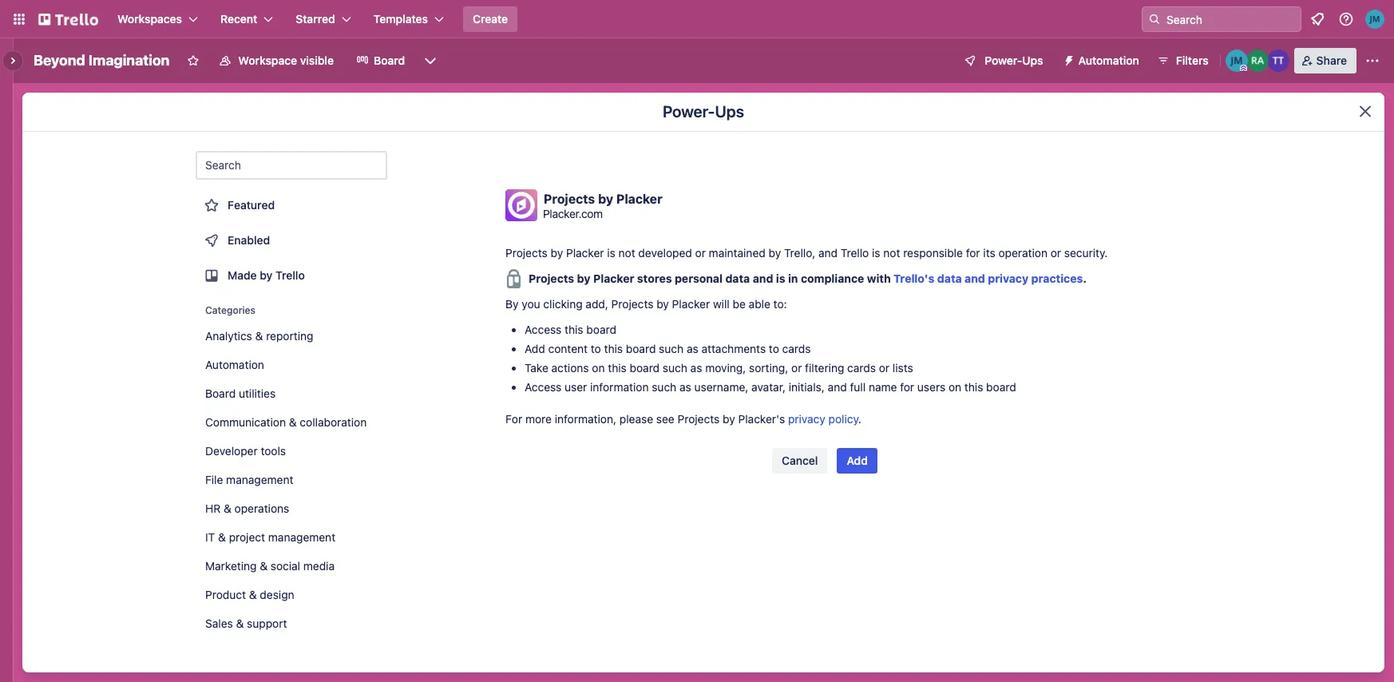 Task type: vqa. For each thing, say whether or not it's contained in the screenshot.
the leftmost THE TRELLO
yes



Task type: describe. For each thing, give the bounding box(es) containing it.
reporting
[[266, 329, 314, 343]]

starred button
[[286, 6, 361, 32]]

policy
[[829, 412, 859, 426]]

2 horizontal spatial is
[[872, 246, 881, 260]]

filters
[[1177, 54, 1209, 67]]

cancel
[[782, 454, 818, 467]]

share button
[[1295, 48, 1357, 73]]

be
[[733, 297, 746, 311]]

communication
[[205, 415, 286, 429]]

trello's
[[894, 272, 935, 285]]

support
[[247, 617, 287, 630]]

0 vertical spatial as
[[687, 342, 699, 355]]

1 horizontal spatial on
[[949, 380, 962, 394]]

with
[[867, 272, 891, 285]]

placker down personal on the top of the page
[[672, 297, 710, 311]]

0 vertical spatial management
[[226, 473, 294, 487]]

add inside access this board add content to this board such as attachments to cards take actions on this board such as moving, sorting, or filtering cards or lists access user information such as username, avatar, initials, and full name for users on this board
[[525, 342, 545, 355]]

0 horizontal spatial is
[[607, 246, 616, 260]]

1 vertical spatial as
[[691, 361, 703, 375]]

marketing & social media link
[[196, 554, 387, 579]]

0 horizontal spatial power-
[[663, 102, 715, 121]]

placker for projects by placker is not developed or maintained by trello, and trello is not responsible for its operation or security.
[[566, 246, 604, 260]]

see
[[657, 412, 675, 426]]

1 horizontal spatial privacy
[[988, 272, 1029, 285]]

developed
[[639, 246, 692, 260]]

access this board add content to this board such as attachments to cards take actions on this board such as moving, sorting, or filtering cards or lists access user information such as username, avatar, initials, and full name for users on this board
[[525, 323, 1017, 394]]

take
[[525, 361, 549, 375]]

communication & collaboration link
[[196, 410, 387, 435]]

by down 'placker.com'
[[551, 246, 563, 260]]

hr & operations
[[205, 502, 289, 515]]

full
[[850, 380, 866, 394]]

1 horizontal spatial .
[[1083, 272, 1087, 285]]

by up the add,
[[577, 272, 591, 285]]

Board name text field
[[26, 48, 178, 73]]

projects right see
[[678, 412, 720, 426]]

search image
[[1149, 13, 1162, 26]]

& for communication
[[289, 415, 297, 429]]

& for analytics
[[255, 329, 263, 343]]

beyond
[[34, 52, 85, 69]]

communication & collaboration
[[205, 415, 367, 429]]

compliance
[[801, 272, 865, 285]]

made by trello link
[[196, 260, 387, 292]]

moving,
[[706, 361, 746, 375]]

user
[[565, 380, 587, 394]]

actions
[[552, 361, 589, 375]]

jeremy miller (jeremymiller198) image
[[1226, 50, 1248, 72]]

its
[[984, 246, 996, 260]]

2 data from the left
[[938, 272, 962, 285]]

enabled
[[228, 233, 270, 247]]

management inside 'link'
[[268, 530, 336, 544]]

board for board utilities
[[205, 387, 236, 400]]

developer
[[205, 444, 258, 458]]

file
[[205, 473, 223, 487]]

and inside access this board add content to this board such as attachments to cards take actions on this board such as moving, sorting, or filtering cards or lists access user information such as username, avatar, initials, and full name for users on this board
[[828, 380, 847, 394]]

placker for projects by placker placker.com
[[617, 191, 663, 206]]

projects for projects by placker placker.com
[[544, 191, 595, 206]]

templates button
[[364, 6, 454, 32]]

trello's data and privacy practices link
[[894, 272, 1083, 285]]

clicking
[[544, 297, 583, 311]]

0 notifications image
[[1309, 10, 1328, 29]]

file management link
[[196, 467, 387, 493]]

1 vertical spatial such
[[663, 361, 688, 375]]

0 vertical spatial on
[[592, 361, 605, 375]]

featured
[[228, 198, 275, 212]]

board utilities link
[[196, 381, 387, 407]]

content
[[548, 342, 588, 355]]

sales & support
[[205, 617, 287, 630]]

automation link
[[196, 352, 387, 378]]

jeremy miller (jeremymiller198) image
[[1366, 10, 1385, 29]]

product
[[205, 588, 246, 602]]

sorting,
[[749, 361, 789, 375]]

automation button
[[1057, 48, 1149, 73]]

& for product
[[249, 588, 257, 602]]

it & project management link
[[196, 525, 387, 550]]

Search field
[[1162, 7, 1301, 31]]

imagination
[[89, 52, 170, 69]]

workspaces button
[[108, 6, 208, 32]]

file management
[[205, 473, 294, 487]]

for
[[506, 412, 523, 426]]

star or unstar board image
[[187, 54, 200, 67]]

developer tools link
[[196, 439, 387, 464]]

hr & operations link
[[196, 496, 387, 522]]

privacy policy link
[[789, 412, 859, 426]]

marketing
[[205, 559, 257, 573]]

or left lists
[[879, 361, 890, 375]]

able
[[749, 297, 771, 311]]

board link
[[347, 48, 415, 73]]

for inside access this board add content to this board such as attachments to cards take actions on this board such as moving, sorting, or filtering cards or lists access user information such as username, avatar, initials, and full name for users on this board
[[900, 380, 915, 394]]

or up personal on the top of the page
[[695, 246, 706, 260]]

marketing & social media
[[205, 559, 335, 573]]

power-ups inside button
[[985, 54, 1044, 67]]

board utilities
[[205, 387, 276, 400]]

practices
[[1032, 272, 1083, 285]]

sales
[[205, 617, 233, 630]]

1 horizontal spatial trello
[[841, 246, 869, 260]]

design
[[260, 588, 294, 602]]

initials,
[[789, 380, 825, 394]]

and up compliance
[[819, 246, 838, 260]]

beyond imagination
[[34, 52, 170, 69]]

media
[[303, 559, 335, 573]]

1 data from the left
[[726, 272, 750, 285]]

primary element
[[0, 0, 1395, 38]]

categories
[[205, 304, 256, 316]]

& for hr
[[224, 502, 232, 515]]

show menu image
[[1365, 53, 1381, 69]]

0 vertical spatial such
[[659, 342, 684, 355]]

& for it
[[218, 530, 226, 544]]

operation
[[999, 246, 1048, 260]]

2 not from the left
[[884, 246, 901, 260]]

will
[[713, 297, 730, 311]]

1 horizontal spatial cards
[[848, 361, 876, 375]]

0 vertical spatial cards
[[783, 342, 811, 355]]

automation inside 'link'
[[205, 358, 264, 371]]

power-ups button
[[953, 48, 1053, 73]]

workspace visible button
[[210, 48, 344, 73]]

templates
[[374, 12, 428, 26]]

you
[[522, 297, 541, 311]]



Task type: locate. For each thing, give the bounding box(es) containing it.
0 horizontal spatial cards
[[783, 342, 811, 355]]

1 horizontal spatial data
[[938, 272, 962, 285]]

developer tools
[[205, 444, 286, 458]]

automation
[[1079, 54, 1140, 67], [205, 358, 264, 371]]

automation left filters button
[[1079, 54, 1140, 67]]

0 horizontal spatial trello
[[276, 268, 305, 282]]

information,
[[555, 412, 617, 426]]

& inside 'link'
[[218, 530, 226, 544]]

social
[[271, 559, 300, 573]]

this
[[565, 323, 584, 336], [604, 342, 623, 355], [608, 361, 627, 375], [965, 380, 984, 394]]

& for marketing
[[260, 559, 268, 573]]

0 vertical spatial access
[[525, 323, 562, 336]]

board left the utilities
[[205, 387, 236, 400]]

this member is an admin of this board. image
[[1240, 65, 1248, 72]]

projects up clicking
[[529, 272, 575, 285]]

0 vertical spatial power-
[[985, 54, 1023, 67]]

cards up sorting,
[[783, 342, 811, 355]]

by up 'placker.com'
[[598, 191, 614, 206]]

for down lists
[[900, 380, 915, 394]]

1 vertical spatial automation
[[205, 358, 264, 371]]

personal
[[675, 272, 723, 285]]

0 vertical spatial trello
[[841, 246, 869, 260]]

placker down 'placker.com'
[[566, 246, 604, 260]]

workspace
[[238, 54, 297, 67]]

1 vertical spatial cards
[[848, 361, 876, 375]]

share
[[1317, 54, 1348, 67]]

1 horizontal spatial add
[[847, 454, 868, 467]]

not up with
[[884, 246, 901, 260]]

visible
[[300, 54, 334, 67]]

1 vertical spatial board
[[205, 387, 236, 400]]

placker up the add,
[[594, 272, 635, 285]]

filtering
[[805, 361, 845, 375]]

enabled link
[[196, 224, 387, 256]]

create
[[473, 12, 508, 26]]

is left in
[[776, 272, 786, 285]]

recent
[[221, 12, 257, 26]]

0 horizontal spatial add
[[525, 342, 545, 355]]

placker for projects by placker stores personal data and is in compliance with trello's data and privacy practices .
[[594, 272, 635, 285]]

cards up full
[[848, 361, 876, 375]]

stores
[[637, 272, 672, 285]]

. down "security."
[[1083, 272, 1087, 285]]

power-ups
[[985, 54, 1044, 67], [663, 102, 745, 121]]

made
[[228, 268, 257, 282]]

data
[[726, 272, 750, 285], [938, 272, 962, 285]]

projects by placker stores personal data and is in compliance with trello's data and privacy practices .
[[529, 272, 1087, 285]]

by left the trello,
[[769, 246, 781, 260]]

operations
[[235, 502, 289, 515]]

product & design link
[[196, 582, 387, 608]]

such left moving,
[[663, 361, 688, 375]]

is up with
[[872, 246, 881, 260]]

terry turtle (terryturtle) image
[[1268, 50, 1290, 72]]

for left its
[[966, 246, 981, 260]]

on right actions on the bottom left of the page
[[592, 361, 605, 375]]

such up see
[[652, 380, 677, 394]]

recent button
[[211, 6, 283, 32]]

1 vertical spatial add
[[847, 454, 868, 467]]

trello down enabled 'link'
[[276, 268, 305, 282]]

1 vertical spatial .
[[859, 412, 862, 426]]

Search text field
[[196, 151, 387, 180]]

analytics & reporting
[[205, 329, 314, 343]]

sales & support link
[[196, 611, 387, 637]]

featured link
[[196, 189, 387, 221]]

such
[[659, 342, 684, 355], [663, 361, 688, 375], [652, 380, 677, 394]]

& right the sales
[[236, 617, 244, 630]]

add inside button
[[847, 454, 868, 467]]

username,
[[695, 380, 749, 394]]

filters button
[[1153, 48, 1214, 73]]

projects up 'placker.com'
[[544, 191, 595, 206]]

made by trello
[[228, 268, 305, 282]]

management
[[226, 473, 294, 487], [268, 530, 336, 544]]

ruby anderson (rubyanderson7) image
[[1247, 50, 1269, 72]]

projects by placker placker.com
[[543, 191, 663, 220]]

management down hr & operations link at left
[[268, 530, 336, 544]]

on
[[592, 361, 605, 375], [949, 380, 962, 394]]

and
[[819, 246, 838, 260], [753, 272, 774, 285], [965, 272, 986, 285], [828, 380, 847, 394]]

projects by placker is not developed or maintained by trello, and trello is not responsible for its operation or security.
[[506, 246, 1108, 260]]

privacy down initials,
[[789, 412, 826, 426]]

0 horizontal spatial automation
[[205, 358, 264, 371]]

1 horizontal spatial ups
[[1023, 54, 1044, 67]]

create button
[[463, 6, 518, 32]]

placker
[[617, 191, 663, 206], [566, 246, 604, 260], [594, 272, 635, 285], [672, 297, 710, 311]]

or up practices
[[1051, 246, 1062, 260]]

utilities
[[239, 387, 276, 400]]

1 vertical spatial for
[[900, 380, 915, 394]]

privacy down operation
[[988, 272, 1029, 285]]

to right content
[[591, 342, 601, 355]]

avatar,
[[752, 380, 786, 394]]

as left moving,
[[691, 361, 703, 375]]

1 horizontal spatial power-
[[985, 54, 1023, 67]]

add down 'policy'
[[847, 454, 868, 467]]

board for board
[[374, 54, 405, 67]]

and up able
[[753, 272, 774, 285]]

power- inside button
[[985, 54, 1023, 67]]

by inside made by trello link
[[260, 268, 273, 282]]

0 vertical spatial add
[[525, 342, 545, 355]]

0 vertical spatial privacy
[[988, 272, 1029, 285]]

is down projects by placker placker.com
[[607, 246, 616, 260]]

to up sorting,
[[769, 342, 780, 355]]

& left social
[[260, 559, 268, 573]]

1 vertical spatial power-
[[663, 102, 715, 121]]

1 horizontal spatial to
[[769, 342, 780, 355]]

add,
[[586, 297, 609, 311]]

2 vertical spatial such
[[652, 380, 677, 394]]

security.
[[1065, 246, 1108, 260]]

by
[[506, 297, 519, 311]]

lists
[[893, 361, 914, 375]]

projects inside projects by placker placker.com
[[544, 191, 595, 206]]

and left full
[[828, 380, 847, 394]]

collaboration
[[300, 415, 367, 429]]

0 horizontal spatial to
[[591, 342, 601, 355]]

1 to from the left
[[591, 342, 601, 355]]

2 to from the left
[[769, 342, 780, 355]]

by right made
[[260, 268, 273, 282]]

add
[[525, 342, 545, 355], [847, 454, 868, 467]]

1 not from the left
[[619, 246, 636, 260]]

0 horizontal spatial data
[[726, 272, 750, 285]]

or up initials,
[[792, 361, 802, 375]]

add up take
[[525, 342, 545, 355]]

analytics
[[205, 329, 252, 343]]

open information menu image
[[1339, 11, 1355, 27]]

to:
[[774, 297, 787, 311]]

is
[[607, 246, 616, 260], [872, 246, 881, 260], [776, 272, 786, 285]]

such down by you clicking add, projects by placker will be able to:
[[659, 342, 684, 355]]

0 horizontal spatial .
[[859, 412, 862, 426]]

0 vertical spatial power-ups
[[985, 54, 1044, 67]]

trello up compliance
[[841, 246, 869, 260]]

1 vertical spatial ups
[[715, 102, 745, 121]]

access
[[525, 323, 562, 336], [525, 380, 562, 394]]

management up operations
[[226, 473, 294, 487]]

projects for projects by placker is not developed or maintained by trello, and trello is not responsible for its operation or security.
[[506, 246, 548, 260]]

on right users
[[949, 380, 962, 394]]

0 vertical spatial .
[[1083, 272, 1087, 285]]

back to home image
[[38, 6, 98, 32]]

projects for projects by placker stores personal data and is in compliance with trello's data and privacy practices .
[[529, 272, 575, 285]]

in
[[788, 272, 798, 285]]

0 vertical spatial automation
[[1079, 54, 1140, 67]]

please
[[620, 412, 654, 426]]

1 vertical spatial management
[[268, 530, 336, 544]]

starred
[[296, 12, 335, 26]]

placker inside projects by placker placker.com
[[617, 191, 663, 206]]

0 horizontal spatial privacy
[[789, 412, 826, 426]]

trello
[[841, 246, 869, 260], [276, 268, 305, 282]]

and down its
[[965, 272, 986, 285]]

1 vertical spatial trello
[[276, 268, 305, 282]]

data down maintained
[[726, 272, 750, 285]]

1 horizontal spatial automation
[[1079, 54, 1140, 67]]

tools
[[261, 444, 286, 458]]

attachments
[[702, 342, 766, 355]]

2 vertical spatial as
[[680, 380, 692, 394]]

& for sales
[[236, 617, 244, 630]]

for more information, please see projects by placker's privacy policy .
[[506, 412, 862, 426]]

not left developed
[[619, 246, 636, 260]]

board left customize views icon
[[374, 54, 405, 67]]

& left design
[[249, 588, 257, 602]]

information
[[590, 380, 649, 394]]

add button
[[838, 448, 878, 474]]

analytics & reporting link
[[196, 324, 387, 349]]

1 horizontal spatial not
[[884, 246, 901, 260]]

0 vertical spatial for
[[966, 246, 981, 260]]

placker up developed
[[617, 191, 663, 206]]

& inside "link"
[[249, 588, 257, 602]]

users
[[918, 380, 946, 394]]

as left attachments
[[687, 342, 699, 355]]

product & design
[[205, 588, 294, 602]]

& right 'analytics'
[[255, 329, 263, 343]]

as up for more information, please see projects by placker's privacy policy .
[[680, 380, 692, 394]]

. down full
[[859, 412, 862, 426]]

access down take
[[525, 380, 562, 394]]

2 access from the top
[[525, 380, 562, 394]]

0 horizontal spatial power-ups
[[663, 102, 745, 121]]

1 vertical spatial privacy
[[789, 412, 826, 426]]

1 horizontal spatial power-ups
[[985, 54, 1044, 67]]

projects
[[544, 191, 595, 206], [506, 246, 548, 260], [529, 272, 575, 285], [612, 297, 654, 311], [678, 412, 720, 426]]

0 vertical spatial ups
[[1023, 54, 1044, 67]]

1 horizontal spatial is
[[776, 272, 786, 285]]

& right it
[[218, 530, 226, 544]]

by you clicking add, projects by placker will be able to:
[[506, 297, 787, 311]]

by down the stores
[[657, 297, 669, 311]]

trello,
[[784, 246, 816, 260]]

1 horizontal spatial board
[[374, 54, 405, 67]]

projects up you
[[506, 246, 548, 260]]

0 horizontal spatial board
[[205, 387, 236, 400]]

0 vertical spatial board
[[374, 54, 405, 67]]

name
[[869, 380, 897, 394]]

for
[[966, 246, 981, 260], [900, 380, 915, 394]]

by
[[598, 191, 614, 206], [551, 246, 563, 260], [769, 246, 781, 260], [260, 268, 273, 282], [577, 272, 591, 285], [657, 297, 669, 311], [723, 412, 736, 426]]

1 access from the top
[[525, 323, 562, 336]]

0 horizontal spatial for
[[900, 380, 915, 394]]

by left placker's
[[723, 412, 736, 426]]

1 horizontal spatial for
[[966, 246, 981, 260]]

it & project management
[[205, 530, 336, 544]]

it
[[205, 530, 215, 544]]

0 horizontal spatial not
[[619, 246, 636, 260]]

0 horizontal spatial ups
[[715, 102, 745, 121]]

placker's
[[739, 412, 785, 426]]

workspace visible
[[238, 54, 334, 67]]

automation up board utilities
[[205, 358, 264, 371]]

sm image
[[1057, 48, 1079, 70]]

projects down the stores
[[612, 297, 654, 311]]

& right hr
[[224, 502, 232, 515]]

& down board utilities link
[[289, 415, 297, 429]]

& inside "link"
[[255, 329, 263, 343]]

workspaces
[[117, 12, 182, 26]]

1 vertical spatial on
[[949, 380, 962, 394]]

1 vertical spatial power-ups
[[663, 102, 745, 121]]

not
[[619, 246, 636, 260], [884, 246, 901, 260]]

access down you
[[525, 323, 562, 336]]

data down responsible
[[938, 272, 962, 285]]

1 vertical spatial access
[[525, 380, 562, 394]]

by inside projects by placker placker.com
[[598, 191, 614, 206]]

customize views image
[[423, 53, 439, 69]]

automation inside button
[[1079, 54, 1140, 67]]

ups
[[1023, 54, 1044, 67], [715, 102, 745, 121]]

0 horizontal spatial on
[[592, 361, 605, 375]]

ups inside power-ups button
[[1023, 54, 1044, 67]]



